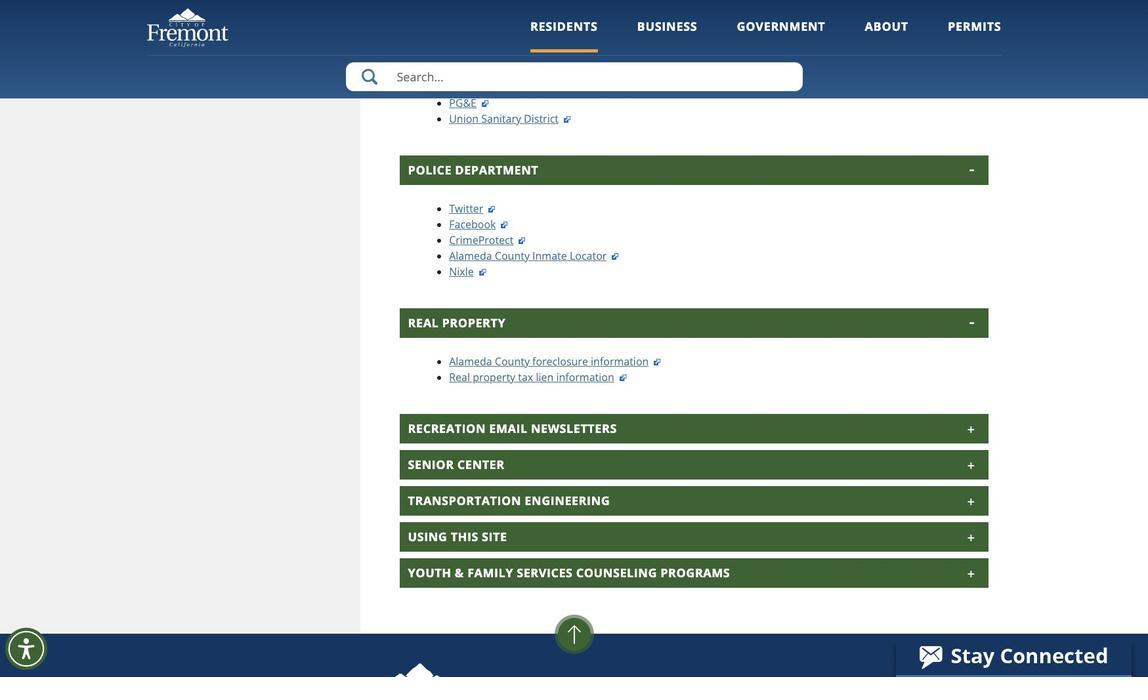 Task type: describe. For each thing, give the bounding box(es) containing it.
0 vertical spatial information
[[591, 355, 649, 369]]

0 vertical spatial real
[[408, 315, 439, 331]]

youth & family services counseling programs
[[408, 565, 730, 581]]

services
[[517, 565, 573, 581]]

tax
[[518, 370, 533, 385]]

fremont addressing link
[[449, 33, 548, 47]]

fremont inside fremont zoning information lookup pg&e union sanitary district
[[449, 80, 491, 94]]

enforcement)
[[605, 1, 671, 16]]

residents link
[[531, 18, 598, 52]]

business link
[[637, 18, 698, 52]]

flood zone information link
[[449, 17, 578, 31]]

inmate
[[533, 249, 567, 263]]

real inside "alameda county foreclosure information real property tax lien information"
[[449, 370, 470, 385]]

police
[[408, 162, 452, 178]]

transportation engineering
[[408, 493, 610, 509]]

permits
[[948, 18, 1002, 34]]

lien
[[536, 370, 554, 385]]

business
[[637, 18, 698, 34]]

using
[[408, 529, 448, 545]]

real property
[[408, 315, 506, 331]]

residents
[[531, 18, 598, 34]]

projects
[[519, 49, 558, 63]]

counseling
[[576, 565, 657, 581]]

fremont park projects link
[[449, 49, 558, 63]]

community preservation (code enforcement) link
[[449, 1, 671, 16]]

facebook
[[449, 217, 496, 232]]

1 vertical spatial information
[[556, 370, 614, 385]]

email
[[489, 421, 528, 437]]

flood
[[449, 17, 476, 31]]

government
[[737, 18, 826, 34]]

2 fremont from the top
[[449, 49, 491, 63]]

alameda inside "alameda county foreclosure information real property tax lien information"
[[449, 355, 492, 369]]

senior center
[[408, 457, 505, 473]]

nixle link
[[449, 265, 487, 279]]

government link
[[737, 18, 826, 52]]

county inside "alameda county foreclosure information real property tax lien information"
[[495, 355, 530, 369]]

police department
[[408, 162, 539, 178]]

locator
[[570, 249, 607, 263]]

alameda inside 'twitter facebook crimeprotect alameda county inmate locator nixle'
[[449, 249, 492, 263]]

union
[[449, 112, 479, 126]]

twitter link
[[449, 202, 497, 216]]

real property tax lien information link
[[449, 370, 628, 385]]

alameda county foreclosure information real property tax lien information
[[449, 355, 649, 385]]

senior
[[408, 457, 454, 473]]

property
[[442, 315, 506, 331]]

&
[[455, 565, 464, 581]]

county inside 'twitter facebook crimeprotect alameda county inmate locator nixle'
[[495, 249, 530, 263]]

recreation
[[408, 421, 486, 437]]

fremont zoning information lookup link
[[449, 80, 641, 94]]

pg&e
[[449, 96, 477, 110]]

tab list containing police department
[[400, 0, 989, 588]]

crimeprotect link
[[449, 233, 527, 247]]

information inside "community preservation (code enforcement) flood zone information fremont addressing fremont park projects"
[[507, 17, 565, 31]]



Task type: vqa. For each thing, say whether or not it's contained in the screenshot.
"department"
yes



Task type: locate. For each thing, give the bounding box(es) containing it.
twitter
[[449, 202, 484, 216]]

community
[[449, 1, 506, 16]]

information
[[591, 355, 649, 369], [556, 370, 614, 385]]

crimeprotect
[[449, 233, 514, 247]]

permits link
[[948, 18, 1002, 52]]

alameda county foreclosure information link
[[449, 355, 662, 369]]

2 county from the top
[[495, 355, 530, 369]]

fremont zoning information lookup pg&e union sanitary district
[[449, 80, 628, 126]]

3 fremont from the top
[[449, 80, 491, 94]]

zone
[[479, 17, 504, 31]]

engineering
[[525, 493, 610, 509]]

2 vertical spatial fremont
[[449, 80, 491, 94]]

about
[[865, 18, 909, 34]]

alameda up nixle link
[[449, 249, 492, 263]]

site
[[482, 529, 507, 545]]

1 horizontal spatial real
[[449, 370, 470, 385]]

2 alameda from the top
[[449, 355, 492, 369]]

1 vertical spatial county
[[495, 355, 530, 369]]

Search text field
[[346, 62, 803, 91]]

0 horizontal spatial real
[[408, 315, 439, 331]]

county down crimeprotect link
[[495, 249, 530, 263]]

programs
[[661, 565, 730, 581]]

0 vertical spatial information
[[507, 17, 565, 31]]

information inside fremont zoning information lookup pg&e union sanitary district
[[530, 80, 588, 94]]

1 alameda from the top
[[449, 249, 492, 263]]

real left the property
[[408, 315, 439, 331]]

1 fremont from the top
[[449, 33, 491, 47]]

county
[[495, 249, 530, 263], [495, 355, 530, 369]]

facebook link
[[449, 217, 509, 232]]

twitter facebook crimeprotect alameda county inmate locator nixle
[[449, 202, 607, 279]]

alameda county inmate locator link
[[449, 249, 620, 263]]

information up district
[[530, 80, 588, 94]]

newsletters
[[531, 421, 617, 437]]

nixle
[[449, 265, 474, 279]]

park
[[494, 49, 516, 63]]

community preservation (code enforcement) flood zone information fremont addressing fremont park projects
[[449, 1, 671, 63]]

property
[[473, 370, 516, 385]]

1 vertical spatial fremont
[[449, 49, 491, 63]]

foreclosure
[[533, 355, 588, 369]]

information right foreclosure
[[591, 355, 649, 369]]

transportation
[[408, 493, 521, 509]]

information down preservation
[[507, 17, 565, 31]]

alameda up property
[[449, 355, 492, 369]]

zoning
[[494, 80, 527, 94]]

recreation email newsletters
[[408, 421, 617, 437]]

preservation
[[509, 1, 571, 16]]

1 vertical spatial alameda
[[449, 355, 492, 369]]

information
[[507, 17, 565, 31], [530, 80, 588, 94]]

fremont
[[449, 33, 491, 47], [449, 49, 491, 63], [449, 80, 491, 94]]

stay connected image
[[896, 639, 1131, 676]]

0 vertical spatial fremont
[[449, 33, 491, 47]]

addressing
[[494, 33, 548, 47]]

alameda
[[449, 249, 492, 263], [449, 355, 492, 369]]

department
[[455, 162, 539, 178]]

real left property
[[449, 370, 470, 385]]

real
[[408, 315, 439, 331], [449, 370, 470, 385]]

county up tax on the left
[[495, 355, 530, 369]]

union sanitary district link
[[449, 112, 572, 126]]

information down foreclosure
[[556, 370, 614, 385]]

tab list
[[400, 0, 989, 588]]

about link
[[865, 18, 909, 52]]

0 vertical spatial alameda
[[449, 249, 492, 263]]

youth
[[408, 565, 452, 581]]

sanitary
[[482, 112, 521, 126]]

center
[[458, 457, 505, 473]]

using this site
[[408, 529, 507, 545]]

1 vertical spatial information
[[530, 80, 588, 94]]

district
[[524, 112, 559, 126]]

1 county from the top
[[495, 249, 530, 263]]

0 vertical spatial county
[[495, 249, 530, 263]]

(code
[[574, 1, 602, 16]]

lookup
[[591, 80, 628, 94]]

1 vertical spatial real
[[449, 370, 470, 385]]

family
[[468, 565, 514, 581]]

pg&e link
[[449, 96, 490, 110]]

this
[[451, 529, 479, 545]]



